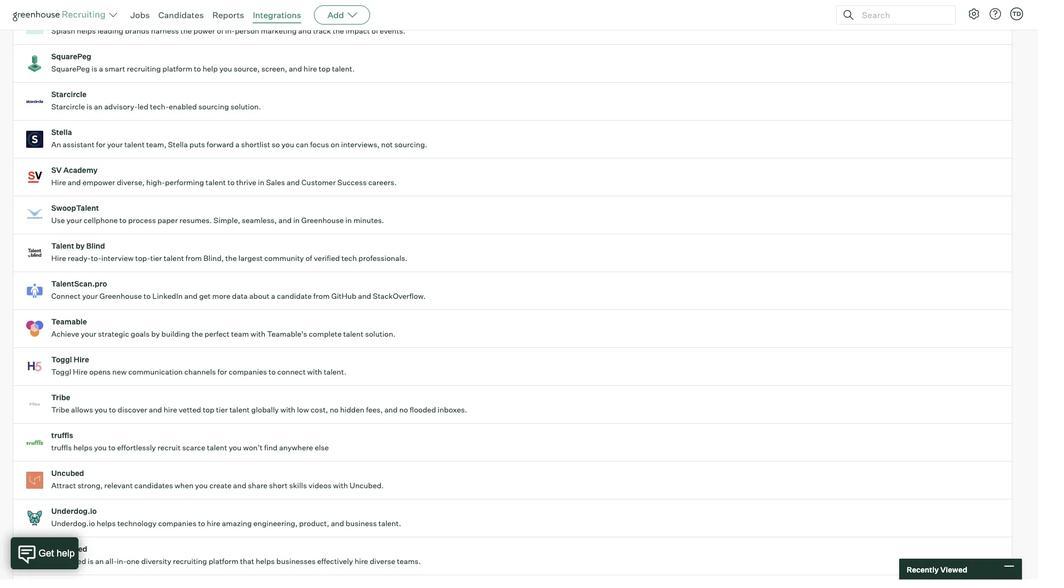 Task type: vqa. For each thing, say whether or not it's contained in the screenshot.


Task type: locate. For each thing, give the bounding box(es) containing it.
is left smart
[[91, 64, 97, 74]]

1 vertical spatial tier
[[216, 406, 228, 415]]

you inside squarepeg squarepeg is a smart recruiting platform to help you source, screen, and hire top talent.
[[219, 64, 232, 74]]

your down swooptalent
[[66, 216, 82, 225]]

squarepeg down greenhouse recruiting image at left top
[[51, 52, 91, 62]]

1 vertical spatial truffls
[[51, 444, 72, 453]]

team,
[[146, 140, 166, 150]]

is left 'advisory-'
[[87, 102, 92, 112]]

you left "won't"
[[229, 444, 241, 453]]

and right the product,
[[331, 520, 344, 529]]

0 horizontal spatial recruiting
[[127, 64, 161, 74]]

hire left the vetted
[[164, 406, 177, 415]]

1 vertical spatial platform
[[209, 557, 238, 567]]

1 vertical spatial squarepeg
[[51, 64, 90, 74]]

stella up an
[[51, 128, 72, 137]]

in
[[258, 178, 264, 188], [293, 216, 300, 225], [345, 216, 352, 225]]

talent. down impact
[[332, 64, 355, 74]]

1 horizontal spatial greenhouse
[[301, 216, 344, 225]]

to inside the underdog.io underdog.io helps technology companies to hire amazing engineering, product, and business talent.
[[198, 520, 205, 529]]

stella
[[51, 128, 72, 137], [168, 140, 188, 150]]

splash down greenhouse recruiting image at left top
[[51, 27, 75, 36]]

in- left diversity
[[117, 557, 127, 567]]

with inside toggl hire toggl hire opens new communication channels for companies to connect with talent.
[[307, 368, 322, 377]]

you right the so
[[282, 140, 294, 150]]

greenhouse down the customer
[[301, 216, 344, 225]]

of left verified
[[306, 254, 312, 263]]

0 vertical spatial is
[[91, 64, 97, 74]]

hire left amazing
[[207, 520, 220, 529]]

from left "blind,"
[[186, 254, 202, 263]]

empower
[[83, 178, 115, 188]]

1 vertical spatial from
[[313, 292, 330, 301]]

tier
[[150, 254, 162, 263], [216, 406, 228, 415]]

and inside the underdog.io underdog.io helps technology companies to hire amazing engineering, product, and business talent.
[[331, 520, 344, 529]]

0 horizontal spatial no
[[330, 406, 339, 415]]

in inside sv academy hire and empower diverse, high-performing talent to thrive in sales and customer success careers.
[[258, 178, 264, 188]]

teamable
[[51, 318, 87, 327]]

reports
[[212, 10, 244, 20]]

community
[[264, 254, 304, 263]]

tier right the vetted
[[216, 406, 228, 415]]

0 vertical spatial toggl
[[51, 356, 72, 365]]

is for starcircle
[[87, 102, 92, 112]]

0 vertical spatial companies
[[229, 368, 267, 377]]

0 vertical spatial for
[[96, 140, 106, 150]]

with right connect
[[307, 368, 322, 377]]

discover
[[118, 406, 147, 415]]

1 vertical spatial is
[[87, 102, 92, 112]]

0 horizontal spatial solution.
[[231, 102, 261, 112]]

talent inside sv academy hire and empower diverse, high-performing talent to thrive in sales and customer success careers.
[[206, 178, 226, 188]]

2 vertical spatial is
[[88, 557, 94, 567]]

0 vertical spatial tribe
[[51, 393, 70, 403]]

and left share
[[233, 482, 246, 491]]

1 horizontal spatial for
[[218, 368, 227, 377]]

blind
[[86, 242, 105, 251]]

in right seamless,
[[293, 216, 300, 225]]

talent inside teamable achieve your strategic goals by building the perfect team with teamable's complete talent solution.
[[343, 330, 364, 339]]

0 horizontal spatial greenhouse
[[99, 292, 142, 301]]

is inside squarepeg squarepeg is a smart recruiting platform to help you source, screen, and hire top talent.
[[91, 64, 97, 74]]

1 vertical spatial solution.
[[365, 330, 396, 339]]

talent. right business
[[379, 520, 401, 529]]

0 horizontal spatial a
[[99, 64, 103, 74]]

with right videos
[[333, 482, 348, 491]]

to inside toggl hire toggl hire opens new communication channels for companies to connect with talent.
[[269, 368, 276, 377]]

a left smart
[[99, 64, 103, 74]]

by inside teamable achieve your strategic goals by building the perfect team with teamable's complete talent solution.
[[151, 330, 160, 339]]

blind,
[[204, 254, 224, 263]]

1 underdog.io from the top
[[51, 507, 97, 517]]

truffls up uncubed on the left bottom of the page
[[51, 444, 72, 453]]

talent right scarce
[[207, 444, 227, 453]]

companies
[[229, 368, 267, 377], [158, 520, 196, 529]]

1 vertical spatial stella
[[168, 140, 188, 150]]

recruiting right smart
[[127, 64, 161, 74]]

with
[[251, 330, 266, 339], [307, 368, 322, 377], [281, 406, 295, 415], [333, 482, 348, 491]]

tier inside talent by blind hire ready-to-interview top-tier talent from blind, the largest community of verified tech professionals.
[[150, 254, 162, 263]]

your inside the swooptalent use your cellphone to process paper resumes.  simple, seamless, and in greenhouse in minutes.
[[66, 216, 82, 225]]

helps up uncubed on the left bottom of the page
[[73, 444, 92, 453]]

0 vertical spatial stella
[[51, 128, 72, 137]]

and inside uncubed attract strong, relevant candidates when you create and share short skills videos with uncubed.
[[233, 482, 246, 491]]

talent left globally
[[229, 406, 250, 415]]

you right allows
[[95, 406, 107, 415]]

perfect
[[205, 330, 230, 339]]

0 vertical spatial in-
[[225, 27, 235, 36]]

2 starcircle from the top
[[51, 102, 85, 112]]

2 underdog.io from the top
[[51, 520, 95, 529]]

solution. right sourcing at the top
[[231, 102, 261, 112]]

helps for truffls
[[73, 444, 92, 453]]

1 vertical spatial an
[[95, 557, 104, 567]]

companies up tribe tribe allows you to discover and hire vetted top tier talent globally with low cost, no hidden fees, and no flooded inboxes.
[[229, 368, 267, 377]]

no left flooded
[[399, 406, 408, 415]]

talent. inside squarepeg squarepeg is a smart recruiting platform to help you source, screen, and hire top talent.
[[332, 64, 355, 74]]

to inside sv academy hire and empower diverse, high-performing talent to thrive in sales and customer success careers.
[[228, 178, 235, 188]]

0 horizontal spatial tier
[[150, 254, 162, 263]]

for right channels
[[218, 368, 227, 377]]

to left effortlessly at the bottom of page
[[108, 444, 115, 453]]

in left minutes.
[[345, 216, 352, 225]]

when
[[175, 482, 194, 491]]

0 vertical spatial solution.
[[231, 102, 261, 112]]

1 horizontal spatial recruiting
[[173, 557, 207, 567]]

helps inside splash splash helps leading brands harness the power of in-person marketing and track the impact of events.
[[77, 27, 96, 36]]

platform inside untapped untapped is an all-in-one diversity recruiting platform that helps businesses effectively hire diverse teams.
[[209, 557, 238, 567]]

1 no from the left
[[330, 406, 339, 415]]

splash right s
[[51, 14, 76, 24]]

recruiting right diversity
[[173, 557, 207, 567]]

is inside starcircle starcircle is an advisory-led tech-enabled sourcing solution.
[[87, 102, 92, 112]]

no
[[330, 406, 339, 415], [399, 406, 408, 415]]

0 horizontal spatial from
[[186, 254, 202, 263]]

goals
[[131, 330, 150, 339]]

diverse,
[[117, 178, 145, 188]]

talent right complete
[[343, 330, 364, 339]]

splash splash helps leading brands harness the power of in-person marketing and track the impact of events.
[[51, 14, 405, 36]]

1 horizontal spatial in
[[293, 216, 300, 225]]

reports link
[[212, 10, 244, 20]]

with inside teamable achieve your strategic goals by building the perfect team with teamable's complete talent solution.
[[251, 330, 266, 339]]

the
[[181, 27, 192, 36], [333, 27, 344, 36], [225, 254, 237, 263], [192, 330, 203, 339]]

more
[[212, 292, 230, 301]]

you right help
[[219, 64, 232, 74]]

to left process at the top left of the page
[[119, 216, 127, 225]]

hire down 'talent'
[[51, 254, 66, 263]]

companies down when
[[158, 520, 196, 529]]

underdog.io
[[51, 507, 97, 517], [51, 520, 95, 529]]

talentscan.pro connect your greenhouse to linkedin and get more data about a candidate from github and stackoverflow.
[[51, 280, 426, 301]]

uncubed
[[51, 469, 84, 479]]

academy
[[63, 166, 98, 175]]

starcircle
[[51, 90, 87, 99], [51, 102, 85, 112]]

s
[[32, 20, 38, 32]]

largest
[[238, 254, 263, 263]]

flooded
[[410, 406, 436, 415]]

0 vertical spatial from
[[186, 254, 202, 263]]

a right about
[[271, 292, 275, 301]]

an for advisory-
[[94, 102, 103, 112]]

github
[[331, 292, 356, 301]]

fees,
[[366, 406, 383, 415]]

to inside truffls truffls helps you to effortlessly recruit scarce talent you won't find anywhere else
[[108, 444, 115, 453]]

helps right the 'that' at the left bottom
[[256, 557, 275, 567]]

to left amazing
[[198, 520, 205, 529]]

1 vertical spatial tribe
[[51, 406, 69, 415]]

in- down the reports link
[[225, 27, 235, 36]]

thrive
[[236, 178, 256, 188]]

talent inside tribe tribe allows you to discover and hire vetted top tier talent globally with low cost, no hidden fees, and no flooded inboxes.
[[229, 406, 250, 415]]

globally
[[251, 406, 279, 415]]

2 horizontal spatial a
[[271, 292, 275, 301]]

0 horizontal spatial companies
[[158, 520, 196, 529]]

an inside starcircle starcircle is an advisory-led tech-enabled sourcing solution.
[[94, 102, 103, 112]]

helps inside the underdog.io underdog.io helps technology companies to hire amazing engineering, product, and business talent.
[[97, 520, 116, 529]]

and right sales at the left of the page
[[287, 178, 300, 188]]

a inside squarepeg squarepeg is a smart recruiting platform to help you source, screen, and hire top talent.
[[99, 64, 103, 74]]

hire down sv at the left top
[[51, 178, 66, 188]]

get
[[199, 292, 211, 301]]

is for squarepeg
[[91, 64, 97, 74]]

platform inside squarepeg squarepeg is a smart recruiting platform to help you source, screen, and hire top talent.
[[163, 64, 192, 74]]

and left the get
[[184, 292, 198, 301]]

1 vertical spatial greenhouse
[[99, 292, 142, 301]]

from
[[186, 254, 202, 263], [313, 292, 330, 301]]

greenhouse inside talentscan.pro connect your greenhouse to linkedin and get more data about a candidate from github and stackoverflow.
[[99, 292, 142, 301]]

1 vertical spatial a
[[235, 140, 240, 150]]

by
[[76, 242, 85, 251], [151, 330, 160, 339]]

uncubed attract strong, relevant candidates when you create and share short skills videos with uncubed.
[[51, 469, 384, 491]]

1 vertical spatial splash
[[51, 27, 75, 36]]

0 vertical spatial splash
[[51, 14, 76, 24]]

an left 'advisory-'
[[94, 102, 103, 112]]

and right screen,
[[289, 64, 302, 74]]

talent. inside the underdog.io underdog.io helps technology companies to hire amazing engineering, product, and business talent.
[[379, 520, 401, 529]]

0 vertical spatial underdog.io
[[51, 507, 97, 517]]

your inside teamable achieve your strategic goals by building the perfect team with teamable's complete talent solution.
[[81, 330, 96, 339]]

0 horizontal spatial in-
[[117, 557, 127, 567]]

your right assistant
[[107, 140, 123, 150]]

0 horizontal spatial platform
[[163, 64, 192, 74]]

recently viewed
[[907, 565, 968, 575]]

1 horizontal spatial a
[[235, 140, 240, 150]]

hire right screen,
[[304, 64, 317, 74]]

0 vertical spatial untapped
[[51, 545, 87, 555]]

anywhere
[[279, 444, 313, 453]]

by up ready-
[[76, 242, 85, 251]]

that
[[240, 557, 254, 567]]

data
[[232, 292, 248, 301]]

hire left diverse
[[355, 557, 368, 567]]

of right impact
[[372, 27, 378, 36]]

1 horizontal spatial by
[[151, 330, 160, 339]]

professionals.
[[359, 254, 408, 263]]

top
[[319, 64, 330, 74], [203, 406, 214, 415]]

truffls down allows
[[51, 431, 73, 441]]

0 vertical spatial tier
[[150, 254, 162, 263]]

your down teamable
[[81, 330, 96, 339]]

1 vertical spatial top
[[203, 406, 214, 415]]

you
[[219, 64, 232, 74], [282, 140, 294, 150], [95, 406, 107, 415], [94, 444, 107, 453], [229, 444, 241, 453], [195, 482, 208, 491]]

of right power
[[217, 27, 224, 36]]

smart
[[105, 64, 125, 74]]

and inside splash splash helps leading brands harness the power of in-person marketing and track the impact of events.
[[298, 27, 312, 36]]

1 horizontal spatial companies
[[229, 368, 267, 377]]

to inside the swooptalent use your cellphone to process paper resumes.  simple, seamless, and in greenhouse in minutes.
[[119, 216, 127, 225]]

attract
[[51, 482, 76, 491]]

hire
[[304, 64, 317, 74], [164, 406, 177, 415], [207, 520, 220, 529], [355, 557, 368, 567]]

2 squarepeg from the top
[[51, 64, 90, 74]]

to-
[[91, 254, 101, 263]]

0 horizontal spatial by
[[76, 242, 85, 251]]

the right "blind,"
[[225, 254, 237, 263]]

recruiting inside squarepeg squarepeg is a smart recruiting platform to help you source, screen, and hire top talent.
[[127, 64, 161, 74]]

to left thrive at the left top of page
[[228, 178, 235, 188]]

1 splash from the top
[[51, 14, 76, 24]]

1 horizontal spatial platform
[[209, 557, 238, 567]]

is inside untapped untapped is an all-in-one diversity recruiting platform that helps businesses effectively hire diverse teams.
[[88, 557, 94, 567]]

solution. down stackoverflow.
[[365, 330, 396, 339]]

businesses
[[276, 557, 316, 567]]

talent inside truffls truffls helps you to effortlessly recruit scarce talent you won't find anywhere else
[[207, 444, 227, 453]]

0 vertical spatial starcircle
[[51, 90, 87, 99]]

is left all-
[[88, 557, 94, 567]]

for inside stella an assistant for your talent team, stella puts forward a shortlist so you can focus on interviews, not sourcing.
[[96, 140, 106, 150]]

power
[[194, 27, 215, 36]]

1 vertical spatial companies
[[158, 520, 196, 529]]

and down academy
[[68, 178, 81, 188]]

greenhouse down interview
[[99, 292, 142, 301]]

1 horizontal spatial in-
[[225, 27, 235, 36]]

top right the vetted
[[203, 406, 214, 415]]

with inside uncubed attract strong, relevant candidates when you create and share short skills videos with uncubed.
[[333, 482, 348, 491]]

tier inside tribe tribe allows you to discover and hire vetted top tier talent globally with low cost, no hidden fees, and no flooded inboxes.
[[216, 406, 228, 415]]

0 horizontal spatial in
[[258, 178, 264, 188]]

to left connect
[[269, 368, 276, 377]]

no right cost,
[[330, 406, 339, 415]]

to left 'discover'
[[109, 406, 116, 415]]

the left perfect
[[192, 330, 203, 339]]

your down talentscan.pro
[[82, 292, 98, 301]]

to inside squarepeg squarepeg is a smart recruiting platform to help you source, screen, and hire top talent.
[[194, 64, 201, 74]]

talent by blind hire ready-to-interview top-tier talent from blind, the largest community of verified tech professionals.
[[51, 242, 408, 263]]

short
[[269, 482, 288, 491]]

an left all-
[[95, 557, 104, 567]]

platform left the 'that' at the left bottom
[[209, 557, 238, 567]]

low
[[297, 406, 309, 415]]

2 vertical spatial talent.
[[379, 520, 401, 529]]

you right when
[[195, 482, 208, 491]]

1 horizontal spatial stella
[[168, 140, 188, 150]]

with left low
[[281, 406, 295, 415]]

advisory-
[[104, 102, 138, 112]]

helps left the leading
[[77, 27, 96, 36]]

for inside toggl hire toggl hire opens new communication channels for companies to connect with talent.
[[218, 368, 227, 377]]

1 vertical spatial starcircle
[[51, 102, 85, 112]]

an inside untapped untapped is an all-in-one diversity recruiting platform that helps businesses effectively hire diverse teams.
[[95, 557, 104, 567]]

2 splash from the top
[[51, 27, 75, 36]]

0 vertical spatial a
[[99, 64, 103, 74]]

1 vertical spatial toggl
[[51, 368, 71, 377]]

1 tribe from the top
[[51, 393, 70, 403]]

by right goals
[[151, 330, 160, 339]]

0 vertical spatial by
[[76, 242, 85, 251]]

0 vertical spatial greenhouse
[[301, 216, 344, 225]]

and right fees, on the left bottom
[[384, 406, 398, 415]]

to left linkedin
[[144, 292, 151, 301]]

talent.
[[332, 64, 355, 74], [324, 368, 346, 377], [379, 520, 401, 529]]

2 vertical spatial a
[[271, 292, 275, 301]]

channels
[[184, 368, 216, 377]]

1 vertical spatial talent.
[[324, 368, 346, 377]]

2 horizontal spatial in
[[345, 216, 352, 225]]

puts
[[189, 140, 205, 150]]

0 vertical spatial platform
[[163, 64, 192, 74]]

talent
[[124, 140, 145, 150], [206, 178, 226, 188], [164, 254, 184, 263], [343, 330, 364, 339], [229, 406, 250, 415], [207, 444, 227, 453]]

platform left help
[[163, 64, 192, 74]]

squarepeg squarepeg is a smart recruiting platform to help you source, screen, and hire top talent.
[[51, 52, 355, 74]]

talent left thrive at the left top of page
[[206, 178, 226, 188]]

1 horizontal spatial of
[[306, 254, 312, 263]]

product,
[[299, 520, 329, 529]]

top down the track
[[319, 64, 330, 74]]

1 vertical spatial by
[[151, 330, 160, 339]]

1 horizontal spatial tier
[[216, 406, 228, 415]]

0 vertical spatial squarepeg
[[51, 52, 91, 62]]

1 vertical spatial recruiting
[[173, 557, 207, 567]]

a inside stella an assistant for your talent team, stella puts forward a shortlist so you can focus on interviews, not sourcing.
[[235, 140, 240, 150]]

0 vertical spatial truffls
[[51, 431, 73, 441]]

simple,
[[214, 216, 240, 225]]

companies inside the underdog.io underdog.io helps technology companies to hire amazing engineering, product, and business talent.
[[158, 520, 196, 529]]

for
[[96, 140, 106, 150], [218, 368, 227, 377]]

and right seamless,
[[278, 216, 292, 225]]

building
[[161, 330, 190, 339]]

hire down achieve on the bottom left of the page
[[74, 356, 89, 365]]

a right forward
[[235, 140, 240, 150]]

verified
[[314, 254, 340, 263]]

candidates
[[134, 482, 173, 491]]

tier right interview
[[150, 254, 162, 263]]

0 vertical spatial top
[[319, 64, 330, 74]]

1 horizontal spatial top
[[319, 64, 330, 74]]

talent right top-
[[164, 254, 184, 263]]

with right team
[[251, 330, 266, 339]]

talent inside talent by blind hire ready-to-interview top-tier talent from blind, the largest community of verified tech professionals.
[[164, 254, 184, 263]]

and inside squarepeg squarepeg is a smart recruiting platform to help you source, screen, and hire top talent.
[[289, 64, 302, 74]]

solution. inside teamable achieve your strategic goals by building the perfect team with teamable's complete talent solution.
[[365, 330, 396, 339]]

an for all-
[[95, 557, 104, 567]]

1 truffls from the top
[[51, 431, 73, 441]]

1 vertical spatial for
[[218, 368, 227, 377]]

from inside talent by blind hire ready-to-interview top-tier talent from blind, the largest community of verified tech professionals.
[[186, 254, 202, 263]]

greenhouse inside the swooptalent use your cellphone to process paper resumes.  simple, seamless, and in greenhouse in minutes.
[[301, 216, 344, 225]]

1 horizontal spatial no
[[399, 406, 408, 415]]

0 vertical spatial an
[[94, 102, 103, 112]]

your for teamable
[[81, 330, 96, 339]]

talent left 'team,'
[[124, 140, 145, 150]]

2 no from the left
[[399, 406, 408, 415]]

0 horizontal spatial top
[[203, 406, 214, 415]]

connect
[[277, 368, 306, 377]]

0 vertical spatial recruiting
[[127, 64, 161, 74]]

talent. down complete
[[324, 368, 346, 377]]

truffls
[[51, 431, 73, 441], [51, 444, 72, 453]]

0 vertical spatial talent.
[[332, 64, 355, 74]]

squarepeg left smart
[[51, 64, 90, 74]]

2 horizontal spatial of
[[372, 27, 378, 36]]

in for and
[[293, 216, 300, 225]]

hire left opens
[[73, 368, 88, 377]]

and inside the swooptalent use your cellphone to process paper resumes.  simple, seamless, and in greenhouse in minutes.
[[278, 216, 292, 225]]

the inside talent by blind hire ready-to-interview top-tier talent from blind, the largest community of verified tech professionals.
[[225, 254, 237, 263]]

strategic
[[98, 330, 129, 339]]

underdog.io underdog.io helps technology companies to hire amazing engineering, product, and business talent.
[[51, 507, 401, 529]]

from left github
[[313, 292, 330, 301]]

0 horizontal spatial stella
[[51, 128, 72, 137]]

in left sales at the left of the page
[[258, 178, 264, 188]]

1 squarepeg from the top
[[51, 52, 91, 62]]

stella left 'puts' at the left top of page
[[168, 140, 188, 150]]

0 horizontal spatial for
[[96, 140, 106, 150]]

track
[[313, 27, 331, 36]]

Search text field
[[859, 7, 946, 23]]

helps
[[77, 27, 96, 36], [73, 444, 92, 453], [97, 520, 116, 529], [256, 557, 275, 567]]

amazing
[[222, 520, 252, 529]]

communication
[[128, 368, 183, 377]]

1 vertical spatial underdog.io
[[51, 520, 95, 529]]

1 vertical spatial untapped
[[51, 557, 86, 567]]

helps inside truffls truffls helps you to effortlessly recruit scarce talent you won't find anywhere else
[[73, 444, 92, 453]]

your inside talentscan.pro connect your greenhouse to linkedin and get more data about a candidate from github and stackoverflow.
[[82, 292, 98, 301]]

hire inside the underdog.io underdog.io helps technology companies to hire amazing engineering, product, and business talent.
[[207, 520, 220, 529]]

for right assistant
[[96, 140, 106, 150]]

1 horizontal spatial solution.
[[365, 330, 396, 339]]

and left the track
[[298, 27, 312, 36]]

1 vertical spatial in-
[[117, 557, 127, 567]]

1 horizontal spatial from
[[313, 292, 330, 301]]



Task type: describe. For each thing, give the bounding box(es) containing it.
videos
[[309, 482, 332, 491]]

sv academy hire and empower diverse, high-performing talent to thrive in sales and customer success careers.
[[51, 166, 397, 188]]

talent inside stella an assistant for your talent team, stella puts forward a shortlist so you can focus on interviews, not sourcing.
[[124, 140, 145, 150]]

complete
[[309, 330, 342, 339]]

strong,
[[78, 482, 103, 491]]

new
[[112, 368, 127, 377]]

the down candidates link at top
[[181, 27, 192, 36]]

sourcing
[[198, 102, 229, 112]]

tribe tribe allows you to discover and hire vetted top tier talent globally with low cost, no hidden fees, and no flooded inboxes.
[[51, 393, 467, 415]]

scarce
[[182, 444, 205, 453]]

customer
[[302, 178, 336, 188]]

2 toggl from the top
[[51, 368, 71, 377]]

talent
[[51, 242, 74, 251]]

the inside teamable achieve your strategic goals by building the perfect team with teamable's complete talent solution.
[[192, 330, 203, 339]]

in- inside untapped untapped is an all-in-one diversity recruiting platform that helps businesses effectively hire diverse teams.
[[117, 557, 127, 567]]

integrations
[[253, 10, 301, 20]]

td button
[[1008, 5, 1025, 22]]

assistant
[[63, 140, 94, 150]]

interviews,
[[341, 140, 380, 150]]

sourcing.
[[394, 140, 427, 150]]

teams.
[[397, 557, 421, 567]]

2 untapped from the top
[[51, 557, 86, 567]]

use
[[51, 216, 65, 225]]

starcircle starcircle is an advisory-led tech-enabled sourcing solution.
[[51, 90, 261, 112]]

teamable achieve your strategic goals by building the perfect team with teamable's complete talent solution.
[[51, 318, 396, 339]]

tech
[[342, 254, 357, 263]]

won't
[[243, 444, 263, 453]]

from inside talentscan.pro connect your greenhouse to linkedin and get more data about a candidate from github and stackoverflow.
[[313, 292, 330, 301]]

to inside tribe tribe allows you to discover and hire vetted top tier talent globally with low cost, no hidden fees, and no flooded inboxes.
[[109, 406, 116, 415]]

careers.
[[368, 178, 397, 188]]

swooptalent
[[51, 204, 99, 213]]

forward
[[207, 140, 234, 150]]

connect
[[51, 292, 81, 301]]

by inside talent by blind hire ready-to-interview top-tier talent from blind, the largest community of verified tech professionals.
[[76, 242, 85, 251]]

your for swooptalent
[[66, 216, 82, 225]]

hire inside talent by blind hire ready-to-interview top-tier talent from blind, the largest community of verified tech professionals.
[[51, 254, 66, 263]]

success
[[337, 178, 367, 188]]

diversity
[[141, 557, 171, 567]]

helps inside untapped untapped is an all-in-one diversity recruiting platform that helps businesses effectively hire diverse teams.
[[256, 557, 275, 567]]

2 tribe from the top
[[51, 406, 69, 415]]

hire inside untapped untapped is an all-in-one diversity recruiting platform that helps businesses effectively hire diverse teams.
[[355, 557, 368, 567]]

talentscan.pro
[[51, 280, 107, 289]]

helps for splash
[[77, 27, 96, 36]]

recruiting inside untapped untapped is an all-in-one diversity recruiting platform that helps businesses effectively hire diverse teams.
[[173, 557, 207, 567]]

candidate
[[277, 292, 312, 301]]

configure image
[[968, 7, 981, 20]]

process
[[128, 216, 156, 225]]

marketing
[[261, 27, 297, 36]]

stella an assistant for your talent team, stella puts forward a shortlist so you can focus on interviews, not sourcing.
[[51, 128, 429, 150]]

untapped untapped is an all-in-one diversity recruiting platform that helps businesses effectively hire diverse teams.
[[51, 545, 421, 567]]

an
[[51, 140, 61, 150]]

top inside squarepeg squarepeg is a smart recruiting platform to help you source, screen, and hire top talent.
[[319, 64, 330, 74]]

the right the track
[[333, 27, 344, 36]]

helps for underdog.io
[[97, 520, 116, 529]]

sales
[[266, 178, 285, 188]]

your inside stella an assistant for your talent team, stella puts forward a shortlist so you can focus on interviews, not sourcing.
[[107, 140, 123, 150]]

tech-
[[150, 102, 169, 112]]

viewed
[[941, 565, 968, 575]]

candidates link
[[158, 10, 204, 20]]

impact
[[346, 27, 370, 36]]

2 truffls from the top
[[51, 444, 72, 453]]

events.
[[380, 27, 405, 36]]

in for thrive
[[258, 178, 264, 188]]

effectively
[[317, 557, 353, 567]]

jobs
[[130, 10, 150, 20]]

1 toggl from the top
[[51, 356, 72, 365]]

brands
[[125, 27, 149, 36]]

to inside talentscan.pro connect your greenhouse to linkedin and get more data about a candidate from github and stackoverflow.
[[144, 292, 151, 301]]

vetted
[[179, 406, 201, 415]]

diverse
[[370, 557, 395, 567]]

focus
[[310, 140, 329, 150]]

engineering,
[[253, 520, 298, 529]]

business
[[346, 520, 377, 529]]

companies inside toggl hire toggl hire opens new communication channels for companies to connect with talent.
[[229, 368, 267, 377]]

enabled
[[169, 102, 197, 112]]

greenhouse recruiting image
[[13, 9, 109, 21]]

1 starcircle from the top
[[51, 90, 87, 99]]

one
[[127, 557, 140, 567]]

and right 'discover'
[[149, 406, 162, 415]]

sv
[[51, 166, 62, 175]]

hire inside squarepeg squarepeg is a smart recruiting platform to help you source, screen, and hire top talent.
[[304, 64, 317, 74]]

solution. inside starcircle starcircle is an advisory-led tech-enabled sourcing solution.
[[231, 102, 261, 112]]

top inside tribe tribe allows you to discover and hire vetted top tier talent globally with low cost, no hidden fees, and no flooded inboxes.
[[203, 406, 214, 415]]

share
[[248, 482, 267, 491]]

truffls truffls helps you to effortlessly recruit scarce talent you won't find anywhere else
[[51, 431, 329, 453]]

of inside talent by blind hire ready-to-interview top-tier talent from blind, the largest community of verified tech professionals.
[[306, 254, 312, 263]]

so
[[272, 140, 280, 150]]

a inside talentscan.pro connect your greenhouse to linkedin and get more data about a candidate from github and stackoverflow.
[[271, 292, 275, 301]]

high-
[[146, 178, 165, 188]]

source,
[[234, 64, 260, 74]]

1 untapped from the top
[[51, 545, 87, 555]]

and right github
[[358, 292, 371, 301]]

you inside stella an assistant for your talent team, stella puts forward a shortlist so you can focus on interviews, not sourcing.
[[282, 140, 294, 150]]

allows
[[71, 406, 93, 415]]

hire inside tribe tribe allows you to discover and hire vetted top tier talent globally with low cost, no hidden fees, and no flooded inboxes.
[[164, 406, 177, 415]]

recruit
[[158, 444, 181, 453]]

opens
[[89, 368, 111, 377]]

skills
[[289, 482, 307, 491]]

td button
[[1011, 7, 1023, 20]]

all-
[[105, 557, 117, 567]]

stackoverflow.
[[373, 292, 426, 301]]

you left effortlessly at the bottom of page
[[94, 444, 107, 453]]

you inside uncubed attract strong, relevant candidates when you create and share short skills videos with uncubed.
[[195, 482, 208, 491]]

talent. inside toggl hire toggl hire opens new communication channels for companies to connect with talent.
[[324, 368, 346, 377]]

you inside tribe tribe allows you to discover and hire vetted top tier talent globally with low cost, no hidden fees, and no flooded inboxes.
[[95, 406, 107, 415]]

hire inside sv academy hire and empower diverse, high-performing talent to thrive in sales and customer success careers.
[[51, 178, 66, 188]]

technology
[[117, 520, 157, 529]]

with inside tribe tribe allows you to discover and hire vetted top tier talent globally with low cost, no hidden fees, and no flooded inboxes.
[[281, 406, 295, 415]]

0 horizontal spatial of
[[217, 27, 224, 36]]

find
[[264, 444, 278, 453]]

your for talentscan.pro
[[82, 292, 98, 301]]

create
[[209, 482, 232, 491]]

on
[[331, 140, 340, 150]]

achieve
[[51, 330, 79, 339]]

can
[[296, 140, 309, 150]]

person
[[235, 27, 259, 36]]

td
[[1013, 10, 1021, 17]]

toggl hire toggl hire opens new communication channels for companies to connect with talent.
[[51, 356, 346, 377]]

is for untapped
[[88, 557, 94, 567]]

in- inside splash splash helps leading brands harness the power of in-person marketing and track the impact of events.
[[225, 27, 235, 36]]

not
[[381, 140, 393, 150]]

cost,
[[311, 406, 328, 415]]



